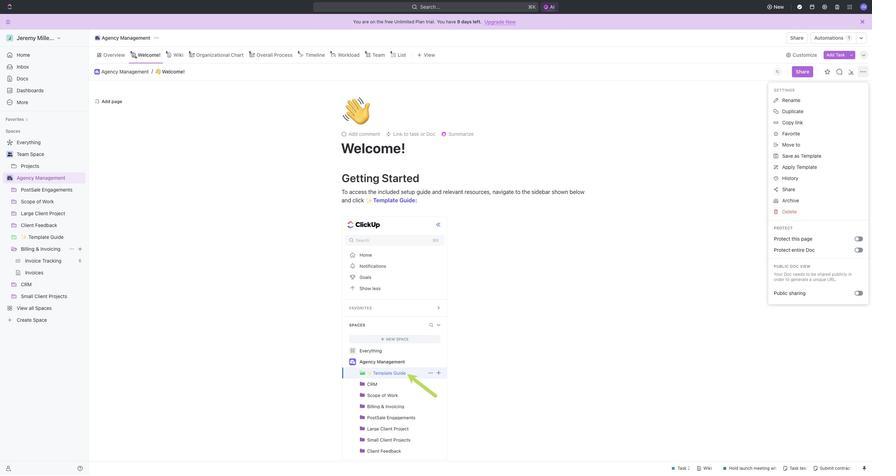 Task type: describe. For each thing, give the bounding box(es) containing it.
welcome! link
[[137, 50, 161, 60]]

public for public doc view your doc needs to be shared publicly in order to generate a unique url.
[[774, 264, 789, 269]]

add task button
[[824, 51, 848, 59]]

1 vertical spatial doc
[[791, 264, 800, 269]]

tree inside sidebar navigation
[[3, 137, 86, 326]]

0 vertical spatial share button
[[787, 32, 808, 44]]

2 horizontal spatial welcome!
[[341, 140, 406, 156]]

organizational chart link
[[195, 50, 244, 60]]

upgrade
[[485, 19, 505, 25]]

add page
[[102, 98, 122, 104]]

link
[[796, 119, 804, 125]]

add for add comment
[[349, 131, 358, 137]]

a
[[810, 277, 812, 282]]

copy
[[783, 119, 795, 125]]

0 vertical spatial doc
[[806, 247, 815, 253]]

2 vertical spatial doc
[[785, 272, 792, 277]]

protect entire doc
[[774, 247, 815, 253]]

inbox link
[[3, 61, 86, 72]]

overview link
[[102, 50, 125, 60]]

getting
[[342, 171, 380, 185]]

entire
[[792, 247, 805, 253]]

template for apply template
[[797, 164, 818, 170]]

days
[[462, 19, 472, 24]]

0 vertical spatial page
[[112, 98, 122, 104]]

business time image inside agency management link
[[95, 36, 100, 40]]

billing & invoicing link
[[21, 244, 66, 255]]

delete button
[[772, 206, 866, 217]]

business time image
[[7, 176, 12, 180]]

0 horizontal spatial welcome!
[[138, 52, 161, 58]]

apply template
[[783, 164, 818, 170]]

team space
[[17, 151, 44, 157]]

workload link
[[337, 50, 360, 60]]

delete
[[783, 209, 797, 215]]

plan
[[416, 19, 425, 24]]

chart
[[231, 52, 244, 58]]

url.
[[828, 277, 837, 282]]

1 vertical spatial page
[[802, 236, 813, 242]]

favorite
[[783, 131, 801, 137]]

unlimited
[[395, 19, 415, 24]]

needs
[[794, 272, 806, 277]]

invoicing
[[40, 246, 60, 252]]

0 horizontal spatial and
[[342, 197, 351, 203]]

space
[[30, 151, 44, 157]]

0 vertical spatial agency management link
[[93, 34, 152, 42]]

history
[[783, 175, 799, 181]]

list
[[398, 52, 406, 58]]

1 vertical spatial agency management link
[[101, 68, 149, 75]]

1 vertical spatial share button
[[772, 184, 866, 195]]

public sharing
[[774, 290, 806, 296]]

to access the included setup guide and relevant resources, navigate to the sidebar shown below and click
[[342, 189, 586, 203]]

save as template button
[[772, 151, 866, 162]]

to inside to access the included setup guide and relevant resources, navigate to the sidebar shown below and click
[[516, 189, 521, 195]]

public for public sharing
[[774, 290, 788, 296]]

user group image
[[7, 152, 12, 156]]

✨ template guide:
[[366, 197, 417, 204]]

apply template button
[[772, 162, 866, 173]]

move to button
[[772, 139, 866, 151]]

team link
[[371, 50, 385, 60]]

public doc view your doc needs to be shared publicly in order to generate a unique url.
[[774, 264, 853, 282]]

to
[[342, 189, 348, 195]]

dashboards link
[[3, 85, 86, 96]]

wiki link
[[172, 50, 183, 60]]

add for add page
[[102, 98, 110, 104]]

0 vertical spatial agency management
[[102, 35, 150, 41]]

automations
[[815, 35, 844, 41]]

docs link
[[3, 73, 86, 84]]

archive
[[783, 198, 800, 203]]

move to button
[[772, 139, 866, 151]]

management for the middle agency management link
[[120, 68, 149, 74]]

agency management for the bottommost agency management link
[[17, 175, 65, 181]]

on
[[370, 19, 376, 24]]

included
[[378, 189, 400, 195]]

organizational
[[196, 52, 230, 58]]

0 vertical spatial template
[[801, 153, 822, 159]]

overall process link
[[255, 50, 293, 60]]

overall process
[[257, 52, 293, 58]]

process
[[274, 52, 293, 58]]

inbox
[[17, 64, 29, 70]]

sidebar navigation
[[0, 30, 89, 475]]

favorites button
[[3, 115, 31, 124]]

now
[[506, 19, 516, 25]]

in
[[849, 272, 853, 277]]

rename
[[783, 97, 801, 103]]

have
[[446, 19, 456, 24]]

this
[[792, 236, 800, 242]]

as
[[795, 153, 800, 159]]

team space link
[[17, 149, 84, 160]]

✨
[[366, 198, 373, 204]]

favorite button
[[772, 128, 866, 139]]

comment
[[359, 131, 380, 137]]

are
[[362, 19, 369, 24]]

save as template
[[783, 153, 822, 159]]

shown
[[552, 189, 569, 195]]

sidebar
[[532, 189, 551, 195]]



Task type: vqa. For each thing, say whether or not it's contained in the screenshot.
Timeline
yes



Task type: locate. For each thing, give the bounding box(es) containing it.
unique
[[814, 277, 827, 282]]

relevant
[[443, 189, 463, 195]]

template inside ✨ template guide:
[[373, 197, 398, 203]]

to right order
[[786, 277, 790, 282]]

👋 welcome!
[[156, 68, 185, 74]]

move to
[[783, 142, 801, 148]]

trial.
[[426, 19, 435, 24]]

template down included
[[373, 197, 398, 203]]

add inside button
[[827, 52, 835, 57]]

left.
[[473, 19, 482, 24]]

welcome! right 👋
[[162, 68, 185, 74]]

2 vertical spatial share
[[783, 186, 796, 192]]

wiki
[[174, 52, 183, 58]]

agency management
[[102, 35, 150, 41], [101, 68, 149, 74], [17, 175, 65, 181]]

public up your
[[774, 264, 789, 269]]

1 horizontal spatial you
[[437, 19, 445, 24]]

0 vertical spatial protect
[[774, 226, 793, 230]]

guide
[[417, 189, 431, 195]]

new
[[774, 4, 785, 10]]

organizational chart
[[196, 52, 244, 58]]

0 horizontal spatial you
[[353, 19, 361, 24]]

agency management link down team space link
[[17, 172, 84, 184]]

add comment
[[349, 131, 380, 137]]

page
[[112, 98, 122, 104], [802, 236, 813, 242]]

generate
[[791, 277, 809, 282]]

team for team
[[373, 52, 385, 58]]

public
[[774, 264, 789, 269], [774, 290, 788, 296]]

1 horizontal spatial welcome!
[[162, 68, 185, 74]]

template
[[801, 153, 822, 159], [797, 164, 818, 170], [373, 197, 398, 203]]

you are on the free unlimited plan trial. you have 9 days left. upgrade now
[[353, 19, 516, 25]]

to
[[796, 142, 801, 148], [516, 189, 521, 195], [807, 272, 811, 277], [786, 277, 790, 282]]

duplicate
[[783, 108, 804, 114]]

customize button
[[784, 50, 820, 60]]

1 vertical spatial business time image
[[95, 70, 99, 73]]

1 vertical spatial welcome!
[[162, 68, 185, 74]]

1 horizontal spatial team
[[373, 52, 385, 58]]

spaces
[[6, 129, 20, 134]]

management down team space link
[[35, 175, 65, 181]]

0 horizontal spatial add
[[102, 98, 110, 104]]

you
[[353, 19, 361, 24], [437, 19, 445, 24]]

management
[[120, 35, 150, 41], [120, 68, 149, 74], [35, 175, 65, 181]]

0 horizontal spatial page
[[112, 98, 122, 104]]

order
[[774, 277, 785, 282]]

free
[[385, 19, 393, 24]]

history button
[[772, 173, 866, 184]]

and right guide
[[432, 189, 442, 195]]

agency management link up overview
[[93, 34, 152, 42]]

tree containing team space
[[3, 137, 86, 326]]

0 vertical spatial public
[[774, 264, 789, 269]]

task
[[836, 52, 846, 57]]

1 vertical spatial management
[[120, 68, 149, 74]]

timeline
[[306, 52, 325, 58]]

1
[[849, 35, 851, 40]]

setup
[[401, 189, 415, 195]]

2 horizontal spatial add
[[827, 52, 835, 57]]

share button up delete button
[[772, 184, 866, 195]]

👋
[[156, 69, 161, 74]]

management down welcome! link
[[120, 68, 149, 74]]

agency management for the middle agency management link
[[101, 68, 149, 74]]

search...
[[420, 4, 440, 10]]

the left sidebar
[[522, 189, 530, 195]]

getting started
[[342, 171, 420, 185]]

access
[[349, 189, 367, 195]]

1 vertical spatial protect
[[774, 236, 791, 242]]

1 horizontal spatial and
[[432, 189, 442, 195]]

settings
[[774, 88, 796, 92]]

to inside button
[[796, 142, 801, 148]]

1 vertical spatial and
[[342, 197, 351, 203]]

started
[[382, 171, 420, 185]]

upgrade now link
[[485, 19, 516, 25]]

0 vertical spatial team
[[373, 52, 385, 58]]

add
[[827, 52, 835, 57], [102, 98, 110, 104], [349, 131, 358, 137]]

sharing
[[790, 290, 806, 296]]

overview
[[103, 52, 125, 58]]

0 horizontal spatial team
[[17, 151, 29, 157]]

2 vertical spatial management
[[35, 175, 65, 181]]

share
[[791, 35, 804, 41], [796, 69, 810, 75], [783, 186, 796, 192]]

protect for protect entire doc
[[774, 247, 791, 253]]

0 vertical spatial welcome!
[[138, 52, 161, 58]]

management up welcome! link
[[120, 35, 150, 41]]

agency management up overview
[[102, 35, 150, 41]]

2 vertical spatial agency
[[17, 175, 34, 181]]

the right on
[[377, 19, 384, 24]]

agency for the middle agency management link
[[101, 68, 118, 74]]

you left have
[[437, 19, 445, 24]]

share button up customize button
[[787, 32, 808, 44]]

resources,
[[465, 189, 491, 195]]

template for ✨ template guide:
[[373, 197, 398, 203]]

1 vertical spatial team
[[17, 151, 29, 157]]

1 vertical spatial agency management
[[101, 68, 149, 74]]

public inside public doc view your doc needs to be shared publicly in order to generate a unique url.
[[774, 264, 789, 269]]

apply
[[783, 164, 796, 170]]

you left are
[[353, 19, 361, 24]]

template down save as template
[[797, 164, 818, 170]]

1 protect from the top
[[774, 226, 793, 230]]

duplicate button
[[772, 106, 866, 117]]

2 vertical spatial add
[[349, 131, 358, 137]]

&
[[36, 246, 39, 252]]

0 vertical spatial management
[[120, 35, 150, 41]]

doc up needs
[[791, 264, 800, 269]]

2 vertical spatial welcome!
[[341, 140, 406, 156]]

0 vertical spatial business time image
[[95, 36, 100, 40]]

1 public from the top
[[774, 264, 789, 269]]

workload
[[338, 52, 360, 58]]

2 vertical spatial protect
[[774, 247, 791, 253]]

dashboards
[[17, 87, 44, 93]]

2 vertical spatial agency management
[[17, 175, 65, 181]]

1 horizontal spatial page
[[802, 236, 813, 242]]

click
[[353, 197, 364, 203]]

share down customize button
[[796, 69, 810, 75]]

1 vertical spatial add
[[102, 98, 110, 104]]

protect for protect
[[774, 226, 793, 230]]

shared
[[818, 272, 831, 277]]

team right user group image
[[17, 151, 29, 157]]

2 public from the top
[[774, 290, 788, 296]]

welcome!
[[138, 52, 161, 58], [162, 68, 185, 74], [341, 140, 406, 156]]

home link
[[3, 49, 86, 61]]

management for the bottommost agency management link
[[35, 175, 65, 181]]

team left list link
[[373, 52, 385, 58]]

2 you from the left
[[437, 19, 445, 24]]

team
[[373, 52, 385, 58], [17, 151, 29, 157]]

to right move
[[796, 142, 801, 148]]

agency inside sidebar navigation
[[17, 175, 34, 181]]

agency right business time image
[[17, 175, 34, 181]]

business time image
[[95, 36, 100, 40], [95, 70, 99, 73]]

protect down protect this page
[[774, 247, 791, 253]]

2 vertical spatial agency management link
[[17, 172, 84, 184]]

protect up protect this page
[[774, 226, 793, 230]]

share down history
[[783, 186, 796, 192]]

add for add task
[[827, 52, 835, 57]]

agency up overview
[[102, 35, 119, 41]]

1 vertical spatial agency
[[101, 68, 118, 74]]

0 vertical spatial agency
[[102, 35, 119, 41]]

list link
[[397, 50, 406, 60]]

and down to
[[342, 197, 351, 203]]

protect this page
[[774, 236, 813, 242]]

agency down overview link
[[101, 68, 118, 74]]

agency management down space
[[17, 175, 65, 181]]

team inside sidebar navigation
[[17, 151, 29, 157]]

the inside you are on the free unlimited plan trial. you have 9 days left. upgrade now
[[377, 19, 384, 24]]

your
[[774, 272, 783, 277]]

1 vertical spatial share
[[796, 69, 810, 75]]

1 horizontal spatial add
[[349, 131, 358, 137]]

copy link button
[[772, 117, 866, 128]]

doc
[[806, 247, 815, 253], [791, 264, 800, 269], [785, 272, 792, 277]]

view
[[801, 264, 811, 269]]

public down order
[[774, 290, 788, 296]]

move
[[783, 142, 795, 148]]

welcome! down comment
[[341, 140, 406, 156]]

1 vertical spatial public
[[774, 290, 788, 296]]

to left be at the bottom right
[[807, 272, 811, 277]]

management inside sidebar navigation
[[35, 175, 65, 181]]

1 vertical spatial template
[[797, 164, 818, 170]]

3 protect from the top
[[774, 247, 791, 253]]

the up ✨
[[369, 189, 377, 195]]

doc right entire
[[806, 247, 815, 253]]

2 vertical spatial template
[[373, 197, 398, 203]]

doc right your
[[785, 272, 792, 277]]

0 vertical spatial add
[[827, 52, 835, 57]]

agency management down overview
[[101, 68, 149, 74]]

2 protect from the top
[[774, 236, 791, 242]]

0 vertical spatial share
[[791, 35, 804, 41]]

favorites
[[6, 117, 24, 122]]

and
[[432, 189, 442, 195], [342, 197, 351, 203]]

protect left this
[[774, 236, 791, 242]]

1 you from the left
[[353, 19, 361, 24]]

share up customize button
[[791, 35, 804, 41]]

to right navigate
[[516, 189, 521, 195]]

archive button
[[772, 195, 866, 206]]

tree
[[3, 137, 86, 326]]

team for team space
[[17, 151, 29, 157]]

guide:
[[400, 197, 417, 203]]

welcome! up 👋
[[138, 52, 161, 58]]

agency for the bottommost agency management link
[[17, 175, 34, 181]]

0 vertical spatial and
[[432, 189, 442, 195]]

template down move to dropdown button
[[801, 153, 822, 159]]

protect for protect this page
[[774, 236, 791, 242]]

agency management inside sidebar navigation
[[17, 175, 65, 181]]

agency management link down overview
[[101, 68, 149, 75]]

home
[[17, 52, 30, 58]]

add task
[[827, 52, 846, 57]]

below
[[570, 189, 585, 195]]



